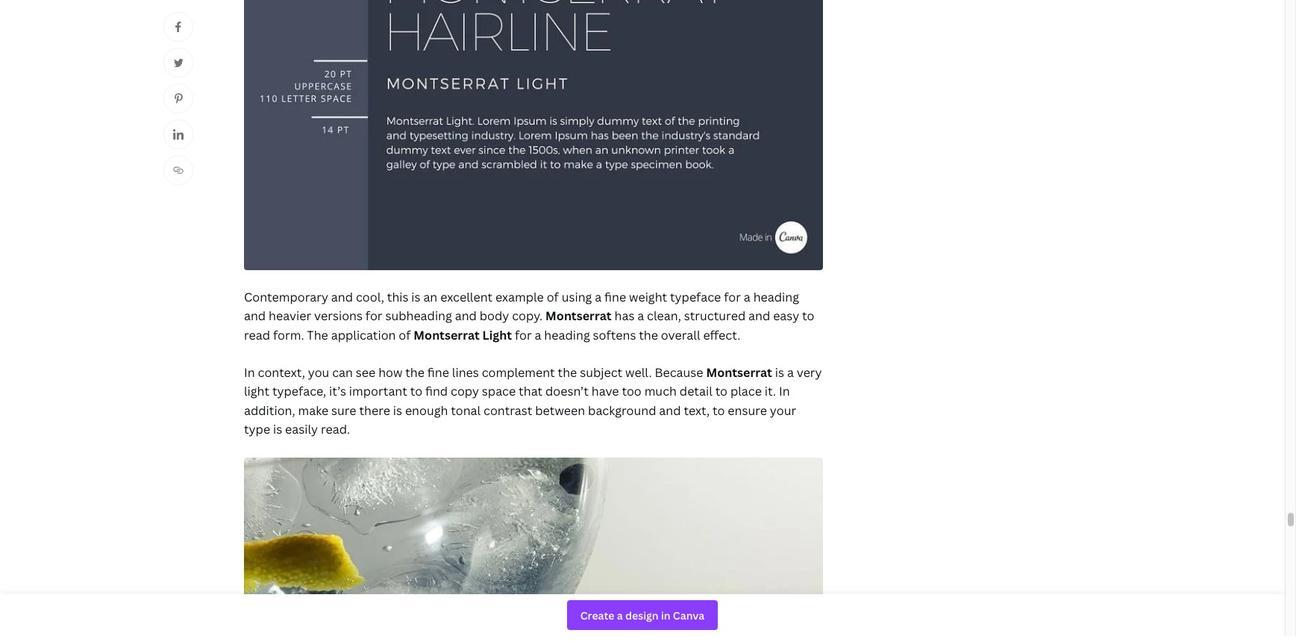 Task type: locate. For each thing, give the bounding box(es) containing it.
make
[[298, 402, 329, 419]]

is right type
[[273, 421, 282, 438]]

example
[[496, 289, 544, 305]]

effect.
[[704, 327, 741, 343]]

1 horizontal spatial of
[[547, 289, 559, 305]]

light
[[244, 383, 270, 400]]

contrast
[[484, 402, 533, 419]]

1 horizontal spatial montserrat
[[546, 308, 612, 324]]

2 horizontal spatial the
[[639, 327, 659, 343]]

the right how
[[406, 364, 425, 380]]

1 horizontal spatial the
[[558, 364, 577, 380]]

0 horizontal spatial the
[[406, 364, 425, 380]]

easily
[[285, 421, 318, 438]]

this
[[387, 289, 409, 305]]

fine inside contemporary and cool, this is an excellent example of using a fine weight typeface for a heading and heavier versions for subheading and body copy.
[[605, 289, 627, 305]]

much
[[645, 383, 677, 400]]

typeface,
[[272, 383, 326, 400]]

a left very
[[788, 364, 794, 380]]

montserrat light for a heading softens the overall effect.
[[414, 327, 741, 343]]

the up doesn't
[[558, 364, 577, 380]]

to left place
[[716, 383, 728, 400]]

is left an
[[412, 289, 421, 305]]

and left easy
[[749, 308, 771, 324]]

you
[[308, 364, 330, 380]]

a down copy.
[[535, 327, 542, 343]]

2 horizontal spatial for
[[724, 289, 741, 305]]

for down cool,
[[366, 308, 383, 324]]

between
[[536, 402, 586, 419]]

0 vertical spatial heading
[[754, 289, 800, 305]]

to
[[803, 308, 815, 324], [410, 383, 423, 400], [716, 383, 728, 400], [713, 402, 725, 419]]

the down clean,
[[639, 327, 659, 343]]

can
[[332, 364, 353, 380]]

montserrat for montserrat
[[546, 308, 612, 324]]

and down excellent in the top left of the page
[[455, 308, 477, 324]]

0 horizontal spatial of
[[399, 327, 411, 343]]

heavier
[[269, 308, 311, 324]]

montserrat up the montserrat light for a heading softens the overall effect.
[[546, 308, 612, 324]]

the
[[639, 327, 659, 343], [406, 364, 425, 380], [558, 364, 577, 380]]

fine up has
[[605, 289, 627, 305]]

montserrat for montserrat light for a heading softens the overall effect.
[[414, 327, 480, 343]]

type
[[244, 421, 270, 438]]

in right it.
[[780, 383, 790, 400]]

place
[[731, 383, 762, 400]]

a inside has a clean, structured and easy to read form. the application of
[[638, 308, 644, 324]]

have
[[592, 383, 619, 400]]

of down subheading
[[399, 327, 411, 343]]

well.
[[626, 364, 652, 380]]

and down much
[[660, 402, 681, 419]]

of
[[547, 289, 559, 305], [399, 327, 411, 343]]

contemporary
[[244, 289, 328, 305]]

weight
[[629, 289, 668, 305]]

clean,
[[647, 308, 682, 324]]

it's
[[329, 383, 346, 400]]

1 vertical spatial in
[[780, 383, 790, 400]]

fine up find
[[428, 364, 449, 380]]

using
[[562, 289, 592, 305]]

0 horizontal spatial for
[[366, 308, 383, 324]]

0 vertical spatial montserrat
[[546, 308, 612, 324]]

1 vertical spatial montserrat
[[414, 327, 480, 343]]

for
[[724, 289, 741, 305], [366, 308, 383, 324], [515, 327, 532, 343]]

a right has
[[638, 308, 644, 324]]

montserrat
[[546, 308, 612, 324], [414, 327, 480, 343], [707, 364, 773, 380]]

find
[[426, 383, 448, 400]]

0 horizontal spatial montserrat
[[414, 327, 480, 343]]

0 horizontal spatial heading
[[545, 327, 590, 343]]

1 horizontal spatial fine
[[605, 289, 627, 305]]

montserrat up place
[[707, 364, 773, 380]]

a
[[595, 289, 602, 305], [744, 289, 751, 305], [638, 308, 644, 324], [535, 327, 542, 343], [788, 364, 794, 380]]

fine
[[605, 289, 627, 305], [428, 364, 449, 380]]

an
[[424, 289, 438, 305]]

in up light
[[244, 364, 255, 380]]

because
[[655, 364, 704, 380]]

is inside contemporary and cool, this is an excellent example of using a fine weight typeface for a heading and heavier versions for subheading and body copy.
[[412, 289, 421, 305]]

1 horizontal spatial heading
[[754, 289, 800, 305]]

0 vertical spatial fine
[[605, 289, 627, 305]]

1 horizontal spatial for
[[515, 327, 532, 343]]

0 horizontal spatial in
[[244, 364, 255, 380]]

very
[[797, 364, 823, 380]]

to right text, in the right bottom of the page
[[713, 402, 725, 419]]

for down copy.
[[515, 327, 532, 343]]

and
[[331, 289, 353, 305], [244, 308, 266, 324], [455, 308, 477, 324], [749, 308, 771, 324], [660, 402, 681, 419]]

read
[[244, 327, 270, 343]]

for up structured
[[724, 289, 741, 305]]

montserrat down subheading
[[414, 327, 480, 343]]

1 vertical spatial for
[[366, 308, 383, 324]]

heading down using on the left top
[[545, 327, 590, 343]]

heading up easy
[[754, 289, 800, 305]]

tonal
[[451, 402, 481, 419]]

0 horizontal spatial fine
[[428, 364, 449, 380]]

structured
[[684, 308, 746, 324]]

is a very light typeface, it's important to find copy space that doesn't have too much detail to place it. in addition, make sure there is enough tonal contrast between background and text, to ensure your type is easily read.
[[244, 364, 823, 438]]

lines
[[452, 364, 479, 380]]

enough
[[405, 402, 448, 419]]

is
[[412, 289, 421, 305], [776, 364, 785, 380], [393, 402, 402, 419], [273, 421, 282, 438]]

subject
[[580, 364, 623, 380]]

it.
[[765, 383, 777, 400]]

addition,
[[244, 402, 295, 419]]

0 vertical spatial for
[[724, 289, 741, 305]]

and up read at the bottom left of page
[[244, 308, 266, 324]]

the for fine
[[406, 364, 425, 380]]

in
[[244, 364, 255, 380], [780, 383, 790, 400]]

of left using on the left top
[[547, 289, 559, 305]]

heading
[[754, 289, 800, 305], [545, 327, 590, 343]]

copy
[[451, 383, 479, 400]]

read.
[[321, 421, 350, 438]]

0 vertical spatial of
[[547, 289, 559, 305]]

0 vertical spatial in
[[244, 364, 255, 380]]

2 vertical spatial montserrat
[[707, 364, 773, 380]]

1 vertical spatial of
[[399, 327, 411, 343]]

1 horizontal spatial in
[[780, 383, 790, 400]]

versions
[[314, 308, 363, 324]]

to right easy
[[803, 308, 815, 324]]



Task type: vqa. For each thing, say whether or not it's contained in the screenshot.
topmost Montserrat
yes



Task type: describe. For each thing, give the bounding box(es) containing it.
light
[[483, 327, 512, 343]]

copy.
[[512, 308, 543, 324]]

application
[[331, 327, 396, 343]]

in context, you can see how the fine lines complement the subject well. because montserrat
[[244, 364, 773, 380]]

overall
[[661, 327, 701, 343]]

sure
[[332, 402, 357, 419]]

the for overall
[[639, 327, 659, 343]]

doesn't
[[546, 383, 589, 400]]

ensure
[[728, 402, 768, 419]]

that
[[519, 383, 543, 400]]

and up versions
[[331, 289, 353, 305]]

a right using on the left top
[[595, 289, 602, 305]]

detail
[[680, 383, 713, 400]]

is up it.
[[776, 364, 785, 380]]

1 vertical spatial fine
[[428, 364, 449, 380]]

too
[[622, 383, 642, 400]]

there
[[359, 402, 390, 419]]

complement
[[482, 364, 555, 380]]

body
[[480, 308, 509, 324]]

of inside contemporary and cool, this is an excellent example of using a fine weight typeface for a heading and heavier versions for subheading and body copy.
[[547, 289, 559, 305]]

text,
[[684, 402, 710, 419]]

the
[[307, 327, 328, 343]]

of inside has a clean, structured and easy to read form. the application of
[[399, 327, 411, 343]]

2 vertical spatial for
[[515, 327, 532, 343]]

a inside is a very light typeface, it's important to find copy space that doesn't have too much detail to place it. in addition, make sure there is enough tonal contrast between background and text, to ensure your type is easily read.
[[788, 364, 794, 380]]

subheading
[[386, 308, 452, 324]]

form.
[[273, 327, 304, 343]]

typeface
[[670, 289, 721, 305]]

to inside has a clean, structured and easy to read form. the application of
[[803, 308, 815, 324]]

your
[[770, 402, 797, 419]]

is right there
[[393, 402, 402, 419]]

contemporary and cool, this is an excellent example of using a fine weight typeface for a heading and heavier versions for subheading and body copy.
[[244, 289, 800, 324]]

has
[[615, 308, 635, 324]]

cool,
[[356, 289, 384, 305]]

how
[[379, 364, 403, 380]]

background
[[588, 402, 657, 419]]

in inside is a very light typeface, it's important to find copy space that doesn't have too much detail to place it. in addition, make sure there is enough tonal contrast between background and text, to ensure your type is easily read.
[[780, 383, 790, 400]]

to left find
[[410, 383, 423, 400]]

has a clean, structured and easy to read form. the application of
[[244, 308, 815, 343]]

excellent
[[441, 289, 493, 305]]

context,
[[258, 364, 305, 380]]

a up structured
[[744, 289, 751, 305]]

see
[[356, 364, 376, 380]]

softens
[[593, 327, 636, 343]]

easy
[[774, 308, 800, 324]]

2 horizontal spatial montserrat
[[707, 364, 773, 380]]

1 vertical spatial heading
[[545, 327, 590, 343]]

and inside is a very light typeface, it's important to find copy space that doesn't have too much detail to place it. in addition, make sure there is enough tonal contrast between background and text, to ensure your type is easily read.
[[660, 402, 681, 419]]

and inside has a clean, structured and easy to read form. the application of
[[749, 308, 771, 324]]

space
[[482, 383, 516, 400]]

heading inside contemporary and cool, this is an excellent example of using a fine weight typeface for a heading and heavier versions for subheading and body copy.
[[754, 289, 800, 305]]

important
[[349, 383, 408, 400]]



